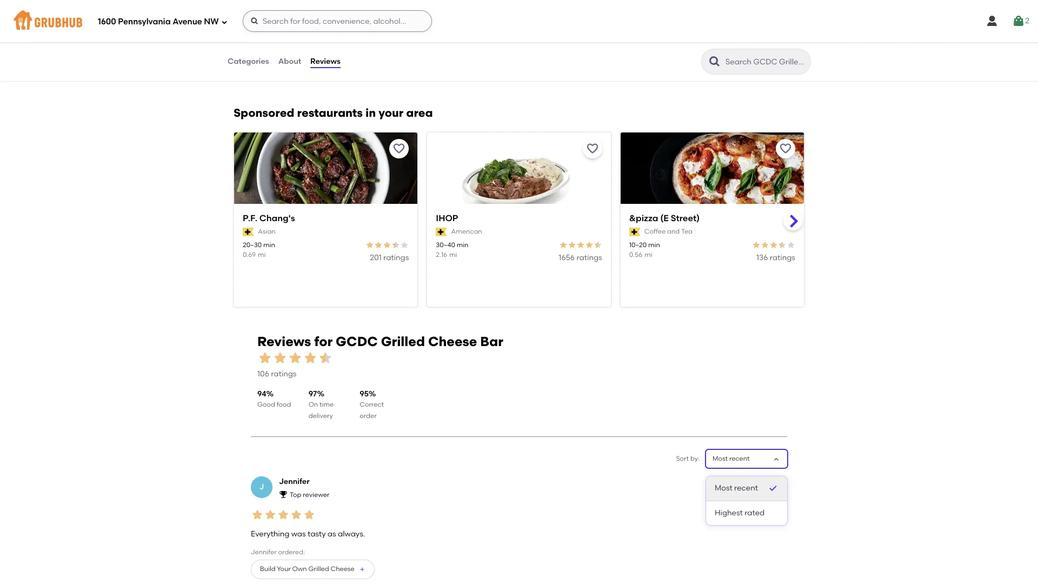 Task type: locate. For each thing, give the bounding box(es) containing it.
95 correct order
[[360, 389, 384, 419]]

0 horizontal spatial min
[[263, 241, 275, 249]]

asian
[[258, 228, 276, 235]]

0 vertical spatial jennifer
[[279, 477, 310, 486]]

most recent up most recent 'option'
[[713, 455, 750, 462]]

correct
[[360, 401, 384, 409]]

min down asian at the left of page
[[263, 241, 275, 249]]

recent inside 'sort by:' field
[[730, 455, 750, 462]]

search icon image
[[709, 55, 721, 68]]

ihop
[[436, 213, 458, 224]]

most inside 'sort by:' field
[[713, 455, 728, 462]]

save this restaurant image
[[586, 142, 599, 155], [779, 142, 792, 155]]

0 horizontal spatial subscription pass image
[[243, 227, 254, 236]]

recent left the 27,
[[734, 484, 758, 493]]

svg image inside "2" button
[[1013, 15, 1026, 28]]

most recent inside most recent 'option'
[[715, 484, 758, 493]]

time
[[320, 401, 334, 409]]

2 horizontal spatial min
[[649, 241, 660, 249]]

ihop link
[[436, 213, 602, 225]]

area
[[406, 106, 433, 120]]

3 min from the left
[[649, 241, 660, 249]]

tasty
[[308, 530, 326, 539]]

0 vertical spatial most
[[713, 455, 728, 462]]

gcdc
[[336, 334, 378, 349]]

1 vertical spatial jennifer
[[251, 548, 277, 556]]

min inside 20–30 min 0.69 mi
[[263, 241, 275, 249]]

most right 'by:'
[[713, 455, 728, 462]]

min for &pizza (e street)
[[649, 241, 660, 249]]

mi right the 0.69
[[258, 251, 266, 258]]

106 ratings
[[257, 370, 297, 379]]

2 horizontal spatial svg image
[[1013, 15, 1026, 28]]

0 horizontal spatial cheese
[[331, 565, 355, 573]]

min for p.f. chang's
[[263, 241, 275, 249]]

2 min from the left
[[457, 241, 469, 249]]

&pizza (e street) logo image
[[621, 133, 804, 223]]

1 vertical spatial grilled
[[309, 565, 329, 573]]

3 mi from the left
[[645, 251, 653, 258]]

reviews right about
[[310, 57, 341, 66]]

1 horizontal spatial grilled
[[381, 334, 425, 349]]

most up highest
[[715, 484, 733, 493]]

2 horizontal spatial save this restaurant button
[[776, 139, 796, 159]]

1 horizontal spatial jennifer
[[279, 477, 310, 486]]

american
[[451, 228, 482, 235]]

min inside "30–40 min 2.16 mi"
[[457, 241, 469, 249]]

grilled
[[381, 334, 425, 349], [309, 565, 329, 573]]

0 horizontal spatial save this restaurant button
[[390, 139, 409, 159]]

1 vertical spatial recent
[[734, 484, 758, 493]]

reviews for gcdc grilled cheese bar
[[257, 334, 504, 349]]

ratings for ihop
[[577, 253, 602, 262]]

1600
[[98, 17, 116, 26]]

save this restaurant button for chang's
[[390, 139, 409, 159]]

0 vertical spatial cheese
[[428, 334, 477, 349]]

cheese left bar
[[428, 334, 477, 349]]

cheese for build your own grilled cheese
[[331, 565, 355, 573]]

97 on time delivery
[[309, 389, 334, 419]]

94
[[257, 389, 266, 398]]

mi
[[258, 251, 266, 258], [449, 251, 457, 258], [645, 251, 653, 258]]

30–40
[[436, 241, 455, 249]]

jennifer for jennifer ordered:
[[251, 548, 277, 556]]

mi right 0.56
[[645, 251, 653, 258]]

reviews up 106 ratings at the bottom left of the page
[[257, 334, 311, 349]]

sort
[[676, 455, 689, 462]]

1 save this restaurant image from the left
[[586, 142, 599, 155]]

1 horizontal spatial mi
[[449, 251, 457, 258]]

1 mi from the left
[[258, 251, 266, 258]]

0 horizontal spatial jennifer
[[251, 548, 277, 556]]

1 vertical spatial most recent
[[715, 484, 758, 493]]

cheese inside build your own grilled cheese button
[[331, 565, 355, 573]]

save this restaurant button
[[390, 139, 409, 159], [583, 139, 602, 159], [776, 139, 796, 159]]

mi inside 10–20 min 0.56 mi
[[645, 251, 653, 258]]

0 vertical spatial reviews
[[310, 57, 341, 66]]

highest
[[715, 508, 743, 517]]

1 horizontal spatial subscription pass image
[[629, 227, 640, 236]]

cheese
[[428, 334, 477, 349], [331, 565, 355, 573]]

1 vertical spatial most
[[715, 484, 733, 493]]

categories button
[[227, 42, 270, 81]]

recent up most recent 'option'
[[730, 455, 750, 462]]

20–30 min 0.69 mi
[[243, 241, 275, 258]]

cheese left plus icon
[[331, 565, 355, 573]]

jennifer up top
[[279, 477, 310, 486]]

p.f.
[[243, 213, 257, 224]]

most inside most recent 'option'
[[715, 484, 733, 493]]

0 horizontal spatial grilled
[[309, 565, 329, 573]]

svg image
[[986, 15, 999, 28], [1013, 15, 1026, 28], [221, 19, 228, 25]]

check icon image
[[768, 483, 779, 494]]

1 horizontal spatial save this restaurant button
[[583, 139, 602, 159]]

mi right 2.16
[[449, 251, 457, 258]]

pennsylvania
[[118, 17, 171, 26]]

grilled right the own
[[309, 565, 329, 573]]

reviews button
[[310, 42, 341, 81]]

1 horizontal spatial min
[[457, 241, 469, 249]]

ratings right 1656
[[577, 253, 602, 262]]

94 good food
[[257, 389, 291, 409]]

save this restaurant image for &pizza (e street)
[[779, 142, 792, 155]]

2 mi from the left
[[449, 251, 457, 258]]

0.56
[[629, 251, 643, 258]]

2 subscription pass image from the left
[[629, 227, 640, 236]]

2 horizontal spatial mi
[[645, 251, 653, 258]]

svg image
[[250, 17, 259, 25]]

trophy icon image
[[279, 490, 288, 498]]

star icon image
[[366, 241, 374, 249], [374, 241, 383, 249], [383, 241, 392, 249], [392, 241, 400, 249], [392, 241, 400, 249], [400, 241, 409, 249], [559, 241, 568, 249], [568, 241, 576, 249], [576, 241, 585, 249], [585, 241, 594, 249], [594, 241, 602, 249], [594, 241, 602, 249], [752, 241, 761, 249], [761, 241, 770, 249], [770, 241, 778, 249], [778, 241, 787, 249], [778, 241, 787, 249], [787, 241, 796, 249], [257, 351, 273, 366], [273, 351, 288, 366], [288, 351, 303, 366], [303, 351, 318, 366], [318, 351, 333, 366], [318, 351, 333, 366], [251, 508, 264, 521], [264, 508, 277, 521], [277, 508, 290, 521], [290, 508, 303, 521], [303, 508, 316, 521]]

0 horizontal spatial mi
[[258, 251, 266, 258]]

Search for food, convenience, alcohol... search field
[[243, 10, 432, 32]]

ratings for &pizza (e street)
[[770, 253, 796, 262]]

ratings right 201
[[383, 253, 409, 262]]

&pizza
[[629, 213, 658, 224]]

min inside 10–20 min 0.56 mi
[[649, 241, 660, 249]]

ordered:
[[278, 548, 305, 556]]

1 save this restaurant button from the left
[[390, 139, 409, 159]]

min down coffee
[[649, 241, 660, 249]]

mi inside "30–40 min 2.16 mi"
[[449, 251, 457, 258]]

1 vertical spatial reviews
[[257, 334, 311, 349]]

subscription pass image
[[436, 227, 447, 236]]

jennifer up build
[[251, 548, 277, 556]]

201
[[370, 253, 382, 262]]

j
[[259, 483, 264, 492]]

1 horizontal spatial save this restaurant image
[[779, 142, 792, 155]]

1 vertical spatial cheese
[[331, 565, 355, 573]]

subscription pass image down p.f.
[[243, 227, 254, 236]]

1 subscription pass image from the left
[[243, 227, 254, 236]]

build your own grilled cheese button
[[251, 560, 375, 579]]

categories
[[228, 57, 269, 66]]

Sort by: field
[[713, 454, 750, 464]]

136 ratings
[[757, 253, 796, 262]]

106
[[257, 370, 269, 379]]

jennifer
[[279, 477, 310, 486], [251, 548, 277, 556]]

most recent option
[[706, 477, 787, 501]]

recent
[[730, 455, 750, 462], [734, 484, 758, 493]]

1 min from the left
[[263, 241, 275, 249]]

min down the 'american'
[[457, 241, 469, 249]]

reviews
[[310, 57, 341, 66], [257, 334, 311, 349]]

subscription pass image up the 10–20 on the top right of page
[[629, 227, 640, 236]]

reviewer
[[303, 491, 330, 499]]

your
[[277, 565, 291, 573]]

2 save this restaurant image from the left
[[779, 142, 792, 155]]

0 horizontal spatial svg image
[[221, 19, 228, 25]]

0 vertical spatial recent
[[730, 455, 750, 462]]

mi inside 20–30 min 0.69 mi
[[258, 251, 266, 258]]

min
[[263, 241, 275, 249], [457, 241, 469, 249], [649, 241, 660, 249]]

subscription pass image for &pizza
[[629, 227, 640, 236]]

food
[[277, 401, 291, 409]]

ratings right 136
[[770, 253, 796, 262]]

chang's
[[260, 213, 295, 224]]

most
[[713, 455, 728, 462], [715, 484, 733, 493]]

1 horizontal spatial cheese
[[428, 334, 477, 349]]

2023
[[772, 477, 787, 485]]

0 horizontal spatial save this restaurant image
[[586, 142, 599, 155]]

mi for &pizza (e street)
[[645, 251, 653, 258]]

reviews inside button
[[310, 57, 341, 66]]

subscription pass image
[[243, 227, 254, 236], [629, 227, 640, 236]]

2 button
[[1013, 11, 1030, 31]]

most recent up highest rated
[[715, 484, 758, 493]]

grilled right 'gcdc'
[[381, 334, 425, 349]]

ratings right "106"
[[271, 370, 297, 379]]

3 save this restaurant button from the left
[[776, 139, 796, 159]]

0 vertical spatial grilled
[[381, 334, 425, 349]]

subscription pass image for p.f.
[[243, 227, 254, 236]]

ratings
[[383, 253, 409, 262], [577, 253, 602, 262], [770, 253, 796, 262], [271, 370, 297, 379]]

on
[[309, 401, 318, 409]]

grilled inside button
[[309, 565, 329, 573]]

grilled for own
[[309, 565, 329, 573]]

most recent
[[713, 455, 750, 462], [715, 484, 758, 493]]

201 ratings
[[370, 253, 409, 262]]

p.f. chang's
[[243, 213, 295, 224]]

everything
[[251, 530, 290, 539]]

min for ihop
[[457, 241, 469, 249]]



Task type: describe. For each thing, give the bounding box(es) containing it.
cheese for reviews for gcdc grilled cheese bar
[[428, 334, 477, 349]]

recent inside 'option'
[[734, 484, 758, 493]]

reviews for reviews for gcdc grilled cheese bar
[[257, 334, 311, 349]]

main navigation navigation
[[0, 0, 1038, 42]]

delivery
[[309, 412, 333, 419]]

tea
[[681, 228, 693, 235]]

1656 ratings
[[559, 253, 602, 262]]

&pizza (e street) link
[[629, 213, 796, 225]]

restaurants
[[297, 106, 363, 120]]

1 horizontal spatial svg image
[[986, 15, 999, 28]]

136
[[757, 253, 768, 262]]

about
[[278, 57, 301, 66]]

Search GCDC Grilled Cheese Bar search field
[[725, 57, 807, 67]]

caret down icon image
[[772, 455, 781, 463]]

20–30
[[243, 241, 262, 249]]

p.f. chang's link
[[243, 213, 409, 225]]

2 save this restaurant button from the left
[[583, 139, 602, 159]]

for
[[314, 334, 333, 349]]

avenue
[[173, 17, 202, 26]]

ihop logo image
[[427, 133, 611, 223]]

always.
[[338, 530, 365, 539]]

1600 pennsylvania avenue nw
[[98, 17, 219, 26]]

street)
[[671, 213, 700, 224]]

10–20
[[629, 241, 647, 249]]

bar
[[480, 334, 504, 349]]

rated
[[745, 508, 765, 517]]

top reviewer
[[290, 491, 330, 499]]

1656
[[559, 253, 575, 262]]

coffee and tea
[[645, 228, 693, 235]]

plus icon image
[[359, 566, 365, 573]]

reviews for reviews
[[310, 57, 341, 66]]

coffee
[[645, 228, 666, 235]]

build
[[260, 565, 276, 573]]

was
[[291, 530, 306, 539]]

good
[[257, 401, 275, 409]]

save this restaurant image
[[393, 142, 406, 155]]

grilled for gcdc
[[381, 334, 425, 349]]

&pizza (e street)
[[629, 213, 700, 224]]

27,
[[763, 477, 771, 485]]

order
[[360, 412, 377, 419]]

save this restaurant image for ihop
[[586, 142, 599, 155]]

(e
[[660, 213, 669, 224]]

jul
[[752, 477, 762, 485]]

95
[[360, 389, 369, 398]]

2
[[1026, 16, 1030, 25]]

0.69
[[243, 251, 256, 258]]

your
[[379, 106, 404, 120]]

10–20 min 0.56 mi
[[629, 241, 660, 258]]

as
[[328, 530, 336, 539]]

p.f. chang's  logo image
[[234, 133, 418, 223]]

sponsored
[[234, 106, 294, 120]]

jul 27, 2023
[[752, 477, 787, 485]]

save this restaurant button for (e
[[776, 139, 796, 159]]

build your own grilled cheese
[[260, 565, 355, 573]]

ratings for p.f. chang's
[[383, 253, 409, 262]]

in
[[366, 106, 376, 120]]

mi for ihop
[[449, 251, 457, 258]]

and
[[667, 228, 680, 235]]

top
[[290, 491, 301, 499]]

97
[[309, 389, 317, 398]]

jennifer for jennifer
[[279, 477, 310, 486]]

nw
[[204, 17, 219, 26]]

30–40 min 2.16 mi
[[436, 241, 469, 258]]

sort by:
[[676, 455, 700, 462]]

about button
[[278, 42, 302, 81]]

highest rated
[[715, 508, 765, 517]]

2.16
[[436, 251, 447, 258]]

own
[[292, 565, 307, 573]]

mi for p.f. chang's
[[258, 251, 266, 258]]

by:
[[691, 455, 700, 462]]

sponsored restaurants in your area
[[234, 106, 433, 120]]

everything was tasty as always.
[[251, 530, 365, 539]]

0 vertical spatial most recent
[[713, 455, 750, 462]]

jennifer ordered:
[[251, 548, 305, 556]]



Task type: vqa. For each thing, say whether or not it's contained in the screenshot.
Sausage to the top
no



